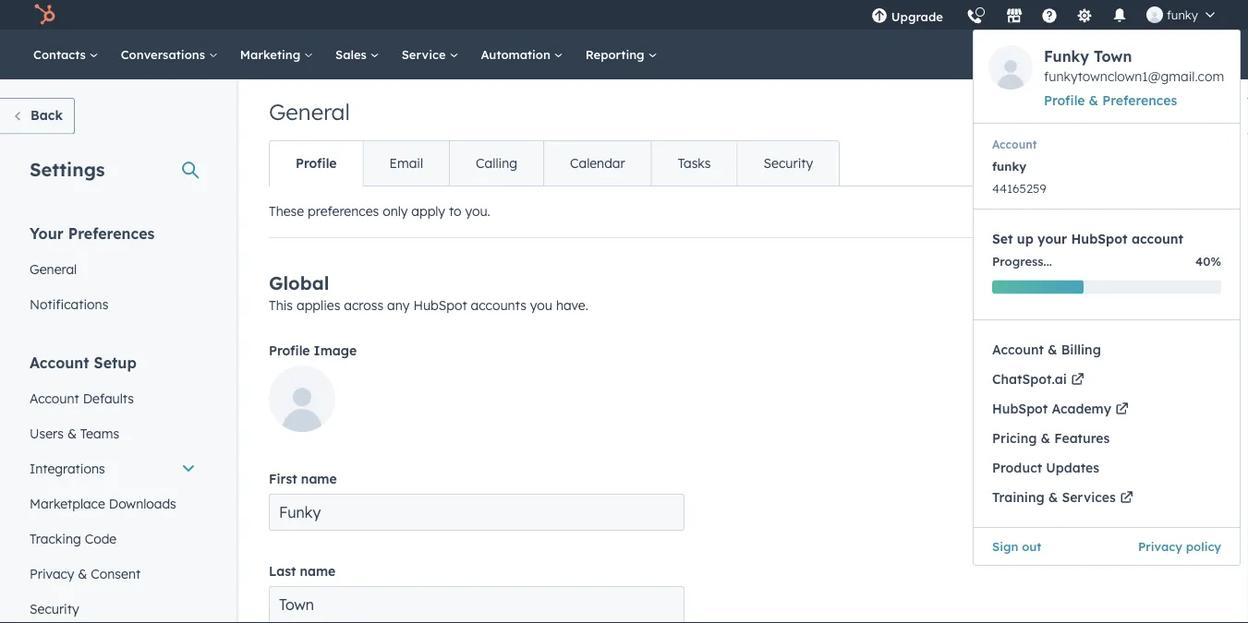 Task type: locate. For each thing, give the bounding box(es) containing it.
account setup element
[[18, 353, 207, 624]]

1 vertical spatial general
[[30, 261, 77, 277]]

email link
[[363, 141, 449, 186]]

privacy policy link
[[1139, 536, 1222, 558]]

1 horizontal spatial security
[[764, 155, 813, 171]]

funky
[[1167, 7, 1199, 22]]

pricing
[[993, 431, 1037, 447]]

2 vertical spatial profile
[[269, 343, 310, 359]]

notifications button
[[1104, 0, 1136, 30]]

applies
[[297, 298, 340, 314]]

profile left image
[[269, 343, 310, 359]]

account & billing link
[[974, 335, 1240, 365]]

settings image
[[1077, 8, 1093, 25]]

security inside account setup element
[[30, 601, 79, 617]]

progress...
[[993, 254, 1053, 269]]

out
[[1022, 539, 1042, 555]]

account up chatspot.ai
[[993, 342, 1044, 358]]

product updates
[[993, 460, 1100, 476]]

global this applies across any hubspot accounts you have.
[[269, 272, 589, 314]]

account & billing
[[993, 342, 1101, 358]]

calendar
[[570, 155, 625, 171]]

1 vertical spatial privacy
[[30, 566, 74, 582]]

hubspot
[[1072, 231, 1128, 247], [413, 298, 467, 314], [993, 401, 1048, 417]]

pricing & features link
[[974, 424, 1240, 454]]

privacy
[[1139, 539, 1183, 555], [30, 566, 74, 582]]

& for users & teams
[[67, 426, 77, 442]]

funky town menu
[[860, 0, 1241, 567]]

hubspot up pricing
[[993, 401, 1048, 417]]

Last name text field
[[269, 587, 685, 624]]

1 vertical spatial security link
[[18, 592, 207, 624]]

profile link
[[270, 141, 363, 186]]

First name text field
[[269, 494, 685, 531]]

account for account & billing
[[993, 342, 1044, 358]]

privacy down tracking
[[30, 566, 74, 582]]

link opens in a new window image
[[1116, 403, 1128, 415]]

general
[[269, 98, 350, 126], [30, 261, 77, 277]]

help button
[[1034, 0, 1065, 30]]

profile up the preferences at the top left of the page
[[296, 155, 337, 171]]

1 vertical spatial link opens in a new window image
[[1121, 492, 1133, 504]]

& left 'consent'
[[78, 566, 87, 582]]

& for privacy & consent
[[78, 566, 87, 582]]

0 vertical spatial name
[[301, 471, 337, 488]]

preferences up the general link
[[68, 224, 155, 243]]

0 horizontal spatial preferences
[[68, 224, 155, 243]]

across
[[344, 298, 384, 314]]

&
[[1089, 92, 1099, 109], [1048, 342, 1058, 358], [67, 426, 77, 442], [1041, 431, 1051, 447], [1049, 490, 1058, 506], [78, 566, 87, 582]]

0 vertical spatial profile
[[1044, 92, 1085, 109]]

preferences down funkytownclown1@gmail.com
[[1103, 92, 1178, 109]]

0 vertical spatial link opens in a new window image
[[1072, 373, 1084, 385]]

account inside the funky menu
[[993, 342, 1044, 358]]

users & teams link
[[18, 416, 207, 451]]

1 horizontal spatial general
[[269, 98, 350, 126]]

Search HubSpot search field
[[989, 39, 1215, 70]]

& up product updates
[[1041, 431, 1051, 447]]

name for last name
[[300, 564, 336, 580]]

name for first name
[[301, 471, 337, 488]]

account up users
[[30, 390, 79, 407]]

preferences
[[1103, 92, 1178, 109], [68, 224, 155, 243]]

link opens in a new window image down billing
[[1072, 373, 1084, 385]]

1 vertical spatial name
[[300, 564, 336, 580]]

these
[[269, 203, 304, 219]]

tracking code
[[30, 531, 117, 547]]

product updates link
[[974, 454, 1240, 483]]

set up your hubspot account
[[993, 231, 1184, 247]]

academy
[[1052, 401, 1112, 417]]

funky town funkytownclown1@gmail.com profile & preferences
[[1044, 47, 1225, 109]]

billing
[[1062, 342, 1101, 358]]

name right first
[[301, 471, 337, 488]]

0 horizontal spatial hubspot
[[413, 298, 467, 314]]

navigation containing profile
[[269, 140, 840, 187]]

name right last
[[300, 564, 336, 580]]

tasks
[[678, 155, 711, 171]]

sign out link
[[993, 536, 1042, 558]]

sign out
[[993, 539, 1042, 555]]

this
[[269, 298, 293, 314]]

1 horizontal spatial privacy
[[1139, 539, 1183, 555]]

1 horizontal spatial preferences
[[1103, 92, 1178, 109]]

hubspot academy
[[993, 401, 1112, 417]]

1 vertical spatial hubspot
[[413, 298, 467, 314]]

privacy left policy at the right
[[1139, 539, 1183, 555]]

users & teams
[[30, 426, 119, 442]]

conversations
[[121, 47, 209, 62]]

& for account & billing
[[1048, 342, 1058, 358]]

marketplace
[[30, 496, 105, 512]]

& for training & services
[[1049, 490, 1058, 506]]

profile
[[1044, 92, 1085, 109], [296, 155, 337, 171], [269, 343, 310, 359]]

last name
[[269, 564, 336, 580]]

1 vertical spatial profile
[[296, 155, 337, 171]]

general down your
[[30, 261, 77, 277]]

settings
[[30, 158, 105, 181]]

& for pricing & features
[[1041, 431, 1051, 447]]

accounts
[[471, 298, 527, 314]]

notifications link
[[18, 287, 207, 322]]

funky town image
[[1147, 6, 1163, 23]]

profile down funky
[[1044, 92, 1085, 109]]

0 horizontal spatial privacy
[[30, 566, 74, 582]]

1 horizontal spatial hubspot
[[993, 401, 1048, 417]]

security link
[[737, 141, 839, 186], [18, 592, 207, 624]]

notifications image
[[1112, 8, 1128, 25]]

upgrade image
[[871, 8, 888, 25]]

privacy inside 'link'
[[1139, 539, 1183, 555]]

& down search hubspot search field in the top right of the page
[[1089, 92, 1099, 109]]

privacy inside account setup element
[[30, 566, 74, 582]]

account defaults
[[30, 390, 134, 407]]

0 vertical spatial privacy
[[1139, 539, 1183, 555]]

preferences inside 'funky town funkytownclown1@gmail.com profile & preferences'
[[1103, 92, 1178, 109]]

1 vertical spatial security
[[30, 601, 79, 617]]

services
[[1062, 490, 1116, 506]]

privacy for privacy policy
[[1139, 539, 1183, 555]]

1 horizontal spatial link opens in a new window image
[[1121, 492, 1133, 504]]

hubspot right your
[[1072, 231, 1128, 247]]

0 horizontal spatial general
[[30, 261, 77, 277]]

link opens in a new window image down 'product updates' link
[[1121, 492, 1133, 504]]

privacy for privacy & consent
[[30, 566, 74, 582]]

link opens in a new window image
[[1072, 373, 1084, 385], [1121, 492, 1133, 504]]

pricing & features
[[993, 431, 1110, 447]]

features
[[1055, 431, 1110, 447]]

general up "profile" link
[[269, 98, 350, 126]]

hubspot image
[[33, 4, 55, 26]]

2 horizontal spatial hubspot
[[1072, 231, 1128, 247]]

automation link
[[470, 30, 575, 79]]

name
[[301, 471, 337, 488], [300, 564, 336, 580]]

your
[[1038, 231, 1068, 247]]

image
[[314, 343, 357, 359]]

service
[[402, 47, 450, 62]]

upgrade
[[892, 9, 943, 24]]

marketplaces image
[[1006, 8, 1023, 25]]

sales
[[336, 47, 370, 62]]

navigation
[[269, 140, 840, 187]]

0 horizontal spatial security link
[[18, 592, 207, 624]]

0 horizontal spatial security
[[30, 601, 79, 617]]

& left billing
[[1048, 342, 1058, 358]]

& right users
[[67, 426, 77, 442]]

0 vertical spatial security link
[[737, 141, 839, 186]]

account
[[1132, 231, 1184, 247]]

town
[[1094, 47, 1132, 66]]

funky
[[1044, 47, 1090, 66]]

40%
[[1196, 254, 1222, 269]]

last
[[269, 564, 296, 580]]

hubspot right any
[[413, 298, 467, 314]]

service link
[[391, 30, 470, 79]]

0 vertical spatial preferences
[[1103, 92, 1178, 109]]

& down product updates
[[1049, 490, 1058, 506]]

users
[[30, 426, 64, 442]]

1 vertical spatial preferences
[[68, 224, 155, 243]]

0 horizontal spatial link opens in a new window image
[[1072, 373, 1084, 385]]

global
[[269, 272, 329, 295]]

link opens in a new window image for chatspot.ai
[[1072, 373, 1084, 385]]

account up account defaults
[[30, 353, 89, 372]]



Task type: describe. For each thing, give the bounding box(es) containing it.
calling
[[476, 155, 518, 171]]

1 horizontal spatial security link
[[737, 141, 839, 186]]

settings link
[[1065, 0, 1104, 30]]

funky town image
[[989, 45, 1033, 90]]

account defaults link
[[18, 381, 207, 416]]

chatspot.ai
[[993, 372, 1067, 388]]

first name
[[269, 471, 337, 488]]

contacts link
[[22, 30, 110, 79]]

these preferences only apply to you.
[[269, 203, 491, 219]]

marketing link
[[229, 30, 324, 79]]

contacts
[[33, 47, 89, 62]]

only
[[383, 203, 408, 219]]

funky menu
[[973, 30, 1241, 567]]

you.
[[465, 203, 491, 219]]

preferences
[[308, 203, 379, 219]]

profile for profile
[[296, 155, 337, 171]]

& inside 'funky town funkytownclown1@gmail.com profile & preferences'
[[1089, 92, 1099, 109]]

0 vertical spatial general
[[269, 98, 350, 126]]

calling icon image
[[967, 9, 983, 26]]

marketplace downloads link
[[18, 487, 207, 522]]

reporting link
[[575, 30, 669, 79]]

training & services
[[993, 490, 1116, 506]]

marketplaces button
[[995, 0, 1034, 30]]

product
[[993, 460, 1043, 476]]

tasks link
[[651, 141, 737, 186]]

automation
[[481, 47, 554, 62]]

defaults
[[83, 390, 134, 407]]

0 vertical spatial hubspot
[[1072, 231, 1128, 247]]

profile for profile image
[[269, 343, 310, 359]]

email
[[390, 155, 423, 171]]

2 vertical spatial hubspot
[[993, 401, 1048, 417]]

funky town menu item
[[973, 0, 1241, 567]]

integrations
[[30, 461, 105, 477]]

tracking
[[30, 531, 81, 547]]

set
[[993, 231, 1013, 247]]

consent
[[91, 566, 141, 582]]

link opens in a new window image for training & services
[[1121, 492, 1133, 504]]

edit button
[[269, 366, 335, 439]]

back link
[[0, 98, 75, 134]]

marketing
[[240, 47, 304, 62]]

account for account setup
[[30, 353, 89, 372]]

calling link
[[449, 141, 543, 186]]

your preferences
[[30, 224, 155, 243]]

downloads
[[109, 496, 176, 512]]

updates
[[1046, 460, 1100, 476]]

any
[[387, 298, 410, 314]]

sales link
[[324, 30, 391, 79]]

account for account defaults
[[30, 390, 79, 407]]

funkytownclown1@gmail.com
[[1044, 68, 1225, 85]]

policy
[[1186, 539, 1222, 555]]

calling icon button
[[959, 2, 991, 29]]

hubspot link
[[22, 4, 69, 26]]

hubspot inside global this applies across any hubspot accounts you have.
[[413, 298, 467, 314]]

apply
[[411, 203, 445, 219]]

0 vertical spatial security
[[764, 155, 813, 171]]

reporting
[[586, 47, 648, 62]]

teams
[[80, 426, 119, 442]]

privacy & consent
[[30, 566, 141, 582]]

conversations link
[[110, 30, 229, 79]]

your preferences element
[[18, 223, 207, 322]]

to
[[449, 203, 462, 219]]

setup
[[94, 353, 137, 372]]

training
[[993, 490, 1045, 506]]

profile image
[[269, 343, 357, 359]]

general link
[[18, 252, 207, 287]]

code
[[85, 531, 117, 547]]

privacy & consent link
[[18, 557, 207, 592]]

help image
[[1041, 8, 1058, 25]]

have.
[[556, 298, 589, 314]]

general inside the your preferences element
[[30, 261, 77, 277]]

account setup
[[30, 353, 137, 372]]

profile inside 'funky town funkytownclown1@gmail.com profile & preferences'
[[1044, 92, 1085, 109]]

sign
[[993, 539, 1019, 555]]

you
[[530, 298, 553, 314]]

first
[[269, 471, 297, 488]]

marketplace downloads
[[30, 496, 176, 512]]

up
[[1017, 231, 1034, 247]]

your
[[30, 224, 64, 243]]

integrations button
[[18, 451, 207, 487]]



Task type: vqa. For each thing, say whether or not it's contained in the screenshot.
Jacob Simon IMAGE
no



